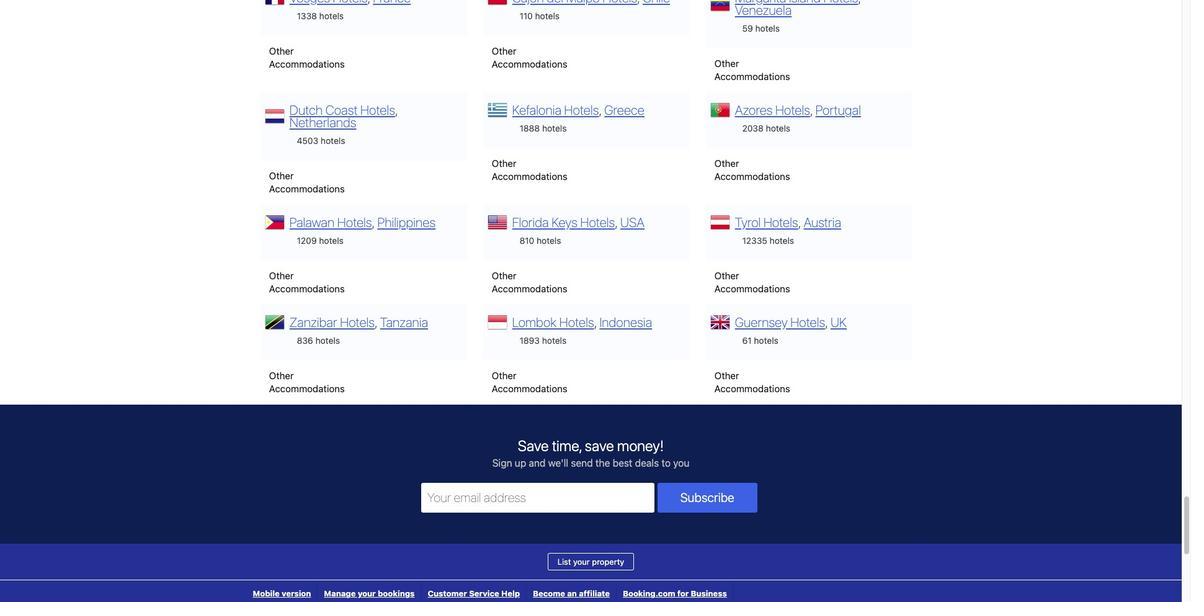 Task type: vqa. For each thing, say whether or not it's contained in the screenshot.
the "Hotel" on the left top of page
no



Task type: locate. For each thing, give the bounding box(es) containing it.
main content containing venezuela
[[247, 0, 936, 404]]

uk link
[[831, 315, 847, 330]]

, inside palawan hotels , philippines 1209 hotels
[[372, 215, 375, 230]]

, inside dutch coast hotels , netherlands 4503 hotels
[[395, 102, 398, 117]]

, left 'greece' link
[[599, 102, 602, 117]]

hotels inside azores hotels , portugal 2038 hotels
[[776, 102, 811, 117]]

other accommodations for palawan hotels
[[269, 270, 345, 294]]

12335
[[743, 235, 768, 246]]

your
[[574, 557, 590, 567], [358, 589, 376, 599]]

up
[[515, 458, 527, 469]]

navigation inside save time, save money! footer
[[247, 581, 734, 602]]

accommodations up tyrol
[[715, 171, 791, 182]]

hotels right 110
[[536, 11, 560, 21]]

other accommodations for zanzibar hotels
[[269, 370, 345, 394]]

, for kefalonia hotels
[[599, 102, 602, 117]]

, for azores hotels
[[811, 102, 813, 117]]

other accommodations down 1893
[[492, 370, 568, 394]]

hotels down guernsey on the right of the page
[[755, 335, 779, 346]]

, left indonesia link
[[594, 315, 597, 330]]

hotels inside guernsey hotels , uk 61 hotels
[[755, 335, 779, 346]]

, left uk link
[[826, 315, 828, 330]]

hotels right lombok
[[560, 315, 594, 330]]

manage
[[324, 589, 356, 599]]

accommodations up lombok
[[492, 283, 568, 294]]

hotels
[[361, 102, 395, 117], [565, 102, 599, 117], [776, 102, 811, 117], [338, 215, 372, 230], [581, 215, 615, 230], [764, 215, 799, 230], [340, 315, 375, 330], [560, 315, 594, 330], [791, 315, 826, 330]]

time,
[[552, 437, 582, 455]]

, inside guernsey hotels , uk 61 hotels
[[826, 315, 828, 330]]

florida
[[513, 215, 549, 230]]

the
[[596, 458, 611, 469]]

accommodations up palawan
[[269, 183, 345, 194]]

hotels right 1338
[[320, 11, 344, 21]]

accommodations for dutch coast hotels
[[269, 183, 345, 194]]

836
[[297, 335, 313, 346]]

tyrol hotels link
[[735, 215, 799, 230]]

palawan hotels link
[[290, 215, 372, 230]]

tanzania link
[[380, 315, 428, 330]]

hotels inside "kefalonia hotels , greece 1888 hotels"
[[565, 102, 599, 117]]

other accommodations down 836
[[269, 370, 345, 394]]

hotels
[[320, 11, 344, 21], [536, 11, 560, 21], [756, 23, 780, 34], [543, 123, 567, 134], [766, 123, 791, 134], [321, 136, 345, 146], [319, 235, 344, 246], [537, 235, 562, 246], [770, 235, 795, 246], [316, 335, 340, 346], [542, 335, 567, 346], [755, 335, 779, 346]]

accommodations for zanzibar hotels
[[269, 383, 345, 394]]

azores hotels , portugal 2038 hotels
[[735, 102, 862, 134]]

hotels inside guernsey hotels , uk 61 hotels
[[791, 315, 826, 330]]

59
[[743, 23, 754, 34]]

other for lombok hotels
[[492, 370, 517, 381]]

hotels inside lombok hotels , indonesia 1893 hotels
[[560, 315, 594, 330]]

hotels down lombok hotels link
[[542, 335, 567, 346]]

other accommodations down 1888
[[492, 158, 568, 182]]

usa
[[621, 215, 645, 230]]

, left usa
[[615, 215, 618, 230]]

florida keys hotels link
[[513, 215, 615, 230]]

other accommodations up zanzibar
[[269, 270, 345, 294]]

lombok
[[513, 315, 557, 330]]

other accommodations
[[269, 45, 345, 70], [492, 45, 568, 70], [715, 58, 791, 82], [492, 158, 568, 182], [715, 158, 791, 182], [269, 170, 345, 194], [269, 270, 345, 294], [492, 270, 568, 294], [715, 270, 791, 294], [269, 370, 345, 394], [492, 370, 568, 394], [715, 370, 791, 394]]

your right manage
[[358, 589, 376, 599]]

hotels inside the zanzibar hotels , tanzania 836 hotels
[[316, 335, 340, 346]]

, left portugal link
[[811, 102, 813, 117]]

subscribe button
[[658, 483, 758, 513]]

hotels inside tyrol hotels , austria 12335 hotels
[[764, 215, 799, 230]]

hotels down zanzibar hotels link
[[316, 335, 340, 346]]

, inside azores hotels , portugal 2038 hotels
[[811, 102, 813, 117]]

you
[[674, 458, 690, 469]]

accommodations
[[269, 59, 345, 70], [492, 59, 568, 70], [715, 71, 791, 82], [492, 171, 568, 182], [715, 171, 791, 182], [269, 183, 345, 194], [269, 283, 345, 294], [492, 283, 568, 294], [715, 283, 791, 294], [269, 383, 345, 394], [492, 383, 568, 394], [715, 383, 791, 394]]

and
[[529, 458, 546, 469]]

, inside "kefalonia hotels , greece 1888 hotels"
[[599, 102, 602, 117]]

0 horizontal spatial your
[[358, 589, 376, 599]]

list
[[558, 557, 571, 567]]

accommodations down 836
[[269, 383, 345, 394]]

hotels inside the florida keys hotels , usa 810 hotels
[[537, 235, 562, 246]]

accommodations down '61'
[[715, 383, 791, 394]]

austria
[[804, 215, 842, 230]]

hotels down tyrol hotels link
[[770, 235, 795, 246]]

main content
[[247, 0, 936, 404]]

accommodations up zanzibar
[[269, 283, 345, 294]]

service
[[469, 589, 500, 599]]

other accommodations up lombok
[[492, 270, 568, 294]]

accommodations for tyrol hotels
[[715, 283, 791, 294]]

1 horizontal spatial your
[[574, 557, 590, 567]]

indonesia
[[600, 315, 653, 330]]

your for property
[[574, 557, 590, 567]]

bookings
[[378, 589, 415, 599]]

, for lombok hotels
[[594, 315, 597, 330]]

other accommodations for tyrol hotels
[[715, 270, 791, 294]]

other for kefalonia hotels
[[492, 158, 517, 169]]

1893
[[520, 335, 540, 346]]

for
[[678, 589, 689, 599]]

navigation
[[247, 581, 734, 602]]

other accommodations down '61'
[[715, 370, 791, 394]]

hotels up 12335 in the top of the page
[[764, 215, 799, 230]]

accommodations down 1893
[[492, 383, 568, 394]]

1 vertical spatial your
[[358, 589, 376, 599]]

hotels left 'greece' link
[[565, 102, 599, 117]]

deals
[[635, 458, 659, 469]]

hotels inside dutch coast hotels , netherlands 4503 hotels
[[361, 102, 395, 117]]

hotels right palawan
[[338, 215, 372, 230]]

hotels inside tyrol hotels , austria 12335 hotels
[[770, 235, 795, 246]]

hotels left uk link
[[791, 315, 826, 330]]

help
[[502, 589, 520, 599]]

hotels inside the florida keys hotels , usa 810 hotels
[[581, 215, 615, 230]]

other accommodations for guernsey hotels
[[715, 370, 791, 394]]

navigation containing mobile version
[[247, 581, 734, 602]]

hotels down kefalonia hotels link
[[543, 123, 567, 134]]

0 vertical spatial your
[[574, 557, 590, 567]]

business
[[691, 589, 727, 599]]

, left the philippines
[[372, 215, 375, 230]]

accommodations for guernsey hotels
[[715, 383, 791, 394]]

, inside tyrol hotels , austria 12335 hotels
[[799, 215, 801, 230]]

hotels inside "kefalonia hotels , greece 1888 hotels"
[[543, 123, 567, 134]]

61
[[743, 335, 752, 346]]

customer
[[428, 589, 467, 599]]

philippines link
[[378, 215, 436, 230]]

hotels right zanzibar
[[340, 315, 375, 330]]

, for tyrol hotels
[[799, 215, 801, 230]]

,
[[395, 102, 398, 117], [599, 102, 602, 117], [811, 102, 813, 117], [372, 215, 375, 230], [615, 215, 618, 230], [799, 215, 801, 230], [375, 315, 378, 330], [594, 315, 597, 330], [826, 315, 828, 330]]

accommodations up florida
[[492, 171, 568, 182]]

other accommodations up palawan
[[269, 170, 345, 194]]

uk
[[831, 315, 847, 330]]

other accommodations up guernsey on the right of the page
[[715, 270, 791, 294]]

best
[[613, 458, 633, 469]]

accommodations for palawan hotels
[[269, 283, 345, 294]]

list your property link
[[548, 553, 635, 571]]

greece link
[[605, 102, 645, 117]]

become an affiliate link
[[527, 581, 616, 602]]

version
[[282, 589, 311, 599]]

venezuela link
[[735, 2, 792, 17]]

lombok hotels link
[[513, 315, 594, 330]]

hotels right keys
[[581, 215, 615, 230]]

hotels down venezuela
[[756, 23, 780, 34]]

other accommodations for azores hotels
[[715, 158, 791, 182]]

, for palawan hotels
[[372, 215, 375, 230]]

hotels right azores
[[776, 102, 811, 117]]

, inside the zanzibar hotels , tanzania 836 hotels
[[375, 315, 378, 330]]

subscribe
[[681, 491, 735, 505]]

your right list
[[574, 557, 590, 567]]

keys
[[552, 215, 578, 230]]

hotels down palawan hotels link
[[319, 235, 344, 246]]

1338
[[297, 11, 317, 21]]

other accommodations down 1338
[[269, 45, 345, 70]]

netherlands link
[[290, 115, 357, 130]]

accommodations up guernsey on the right of the page
[[715, 283, 791, 294]]

dutch coast hotels link
[[290, 102, 395, 117]]

accommodations up kefalonia
[[492, 59, 568, 70]]

, left "austria"
[[799, 215, 801, 230]]

hotels right coast
[[361, 102, 395, 117]]

accommodations up dutch
[[269, 59, 345, 70]]

other
[[269, 45, 294, 57], [492, 45, 517, 57], [715, 58, 740, 69], [492, 158, 517, 169], [715, 158, 740, 169], [269, 170, 294, 181], [269, 270, 294, 281], [492, 270, 517, 281], [715, 270, 740, 281], [269, 370, 294, 381], [492, 370, 517, 381], [715, 370, 740, 381]]

hotels down azores hotels link
[[766, 123, 791, 134]]

accommodations for florida keys hotels
[[492, 283, 568, 294]]

hotels inside palawan hotels , philippines 1209 hotels
[[338, 215, 372, 230]]

, inside lombok hotels , indonesia 1893 hotels
[[594, 315, 597, 330]]

azores
[[735, 102, 773, 117]]

hotels right 810
[[537, 235, 562, 246]]

hotels for kefalonia hotels
[[565, 102, 599, 117]]

hotels for palawan hotels
[[338, 215, 372, 230]]

other for palawan hotels
[[269, 270, 294, 281]]

, right coast
[[395, 102, 398, 117]]

hotels inside the zanzibar hotels , tanzania 836 hotels
[[340, 315, 375, 330]]

110 hotels
[[520, 11, 560, 21]]

1338 hotels
[[297, 11, 344, 21]]

hotels down netherlands
[[321, 136, 345, 146]]

other for florida keys hotels
[[492, 270, 517, 281]]

, left tanzania
[[375, 315, 378, 330]]

zanzibar hotels , tanzania 836 hotels
[[290, 315, 428, 346]]

kefalonia hotels link
[[513, 102, 599, 117]]

other accommodations down the 2038
[[715, 158, 791, 182]]

dutch
[[290, 102, 323, 117]]

sign
[[493, 458, 513, 469]]



Task type: describe. For each thing, give the bounding box(es) containing it.
guernsey hotels link
[[735, 315, 826, 330]]

indonesia link
[[600, 315, 653, 330]]

lombok hotels , indonesia 1893 hotels
[[513, 315, 653, 346]]

other for tyrol hotels
[[715, 270, 740, 281]]

manage your bookings
[[324, 589, 415, 599]]

accommodations up azores
[[715, 71, 791, 82]]

azores hotels link
[[735, 102, 811, 117]]

portugal link
[[816, 102, 862, 117]]

mobile version link
[[247, 581, 317, 602]]

hotels inside lombok hotels , indonesia 1893 hotels
[[542, 335, 567, 346]]

2038
[[743, 123, 764, 134]]

booking.com for business link
[[617, 581, 734, 602]]

become
[[533, 589, 566, 599]]

tyrol hotels , austria 12335 hotels
[[735, 215, 842, 246]]

other accommodations for lombok hotels
[[492, 370, 568, 394]]

tyrol
[[735, 215, 761, 230]]

venezuela
[[735, 2, 792, 17]]

other accommodations up azores
[[715, 58, 791, 82]]

list your property
[[558, 557, 625, 567]]

accommodations for azores hotels
[[715, 171, 791, 182]]

4503
[[297, 136, 319, 146]]

accommodations for lombok hotels
[[492, 383, 568, 394]]

florida keys hotels , usa 810 hotels
[[513, 215, 645, 246]]

we'll
[[549, 458, 569, 469]]

customer service help
[[428, 589, 520, 599]]

other for dutch coast hotels
[[269, 170, 294, 181]]

to
[[662, 458, 671, 469]]

coast
[[326, 102, 358, 117]]

kefalonia
[[513, 102, 562, 117]]

kefalonia hotels , greece 1888 hotels
[[513, 102, 645, 134]]

save time, save money! sign up and we'll send the best deals to you
[[493, 437, 690, 469]]

austria link
[[804, 215, 842, 230]]

hotels inside azores hotels , portugal 2038 hotels
[[766, 123, 791, 134]]

hotels inside venezuela 59 hotels
[[756, 23, 780, 34]]

save
[[518, 437, 549, 455]]

philippines
[[378, 215, 436, 230]]

1209
[[297, 235, 317, 246]]

hotels for zanzibar hotels
[[340, 315, 375, 330]]

other for azores hotels
[[715, 158, 740, 169]]

hotels for tyrol hotels
[[764, 215, 799, 230]]

save
[[585, 437, 614, 455]]

other for zanzibar hotels
[[269, 370, 294, 381]]

mobile version
[[253, 589, 311, 599]]

hotels for lombok hotels
[[560, 315, 594, 330]]

, for guernsey hotels
[[826, 315, 828, 330]]

accommodations for kefalonia hotels
[[492, 171, 568, 182]]

mobile
[[253, 589, 280, 599]]

booking.com
[[623, 589, 676, 599]]

1888
[[520, 123, 540, 134]]

venezuela 59 hotels
[[735, 2, 792, 34]]

palawan
[[290, 215, 335, 230]]

an
[[568, 589, 577, 599]]

zanzibar
[[290, 315, 337, 330]]

save time, save money! footer
[[0, 404, 1183, 602]]

booking.com for business
[[623, 589, 727, 599]]

usa link
[[621, 215, 645, 230]]

other accommodations for kefalonia hotels
[[492, 158, 568, 182]]

your for bookings
[[358, 589, 376, 599]]

110
[[520, 11, 533, 21]]

zanzibar hotels link
[[290, 315, 375, 330]]

money!
[[618, 437, 664, 455]]

other for guernsey hotels
[[715, 370, 740, 381]]

netherlands
[[290, 115, 357, 130]]

other accommodations down 110
[[492, 45, 568, 70]]

810
[[520, 235, 535, 246]]

hotels inside palawan hotels , philippines 1209 hotels
[[319, 235, 344, 246]]

manage your bookings link
[[318, 581, 421, 602]]

dutch coast hotels , netherlands 4503 hotels
[[290, 102, 398, 146]]

guernsey hotels , uk 61 hotels
[[735, 315, 847, 346]]

send
[[571, 458, 593, 469]]

hotels for azores hotels
[[776, 102, 811, 117]]

other accommodations for dutch coast hotels
[[269, 170, 345, 194]]

, inside the florida keys hotels , usa 810 hotels
[[615, 215, 618, 230]]

greece
[[605, 102, 645, 117]]

customer service help link
[[422, 581, 526, 602]]

hotels inside dutch coast hotels , netherlands 4503 hotels
[[321, 136, 345, 146]]

affiliate
[[579, 589, 610, 599]]

property
[[592, 557, 625, 567]]

become an affiliate
[[533, 589, 610, 599]]

other accommodations for florida keys hotels
[[492, 270, 568, 294]]

portugal
[[816, 102, 862, 117]]

, for zanzibar hotels
[[375, 315, 378, 330]]

palawan hotels , philippines 1209 hotels
[[290, 215, 436, 246]]

hotels for guernsey hotels
[[791, 315, 826, 330]]

Your email address email field
[[422, 483, 655, 513]]

tanzania
[[380, 315, 428, 330]]



